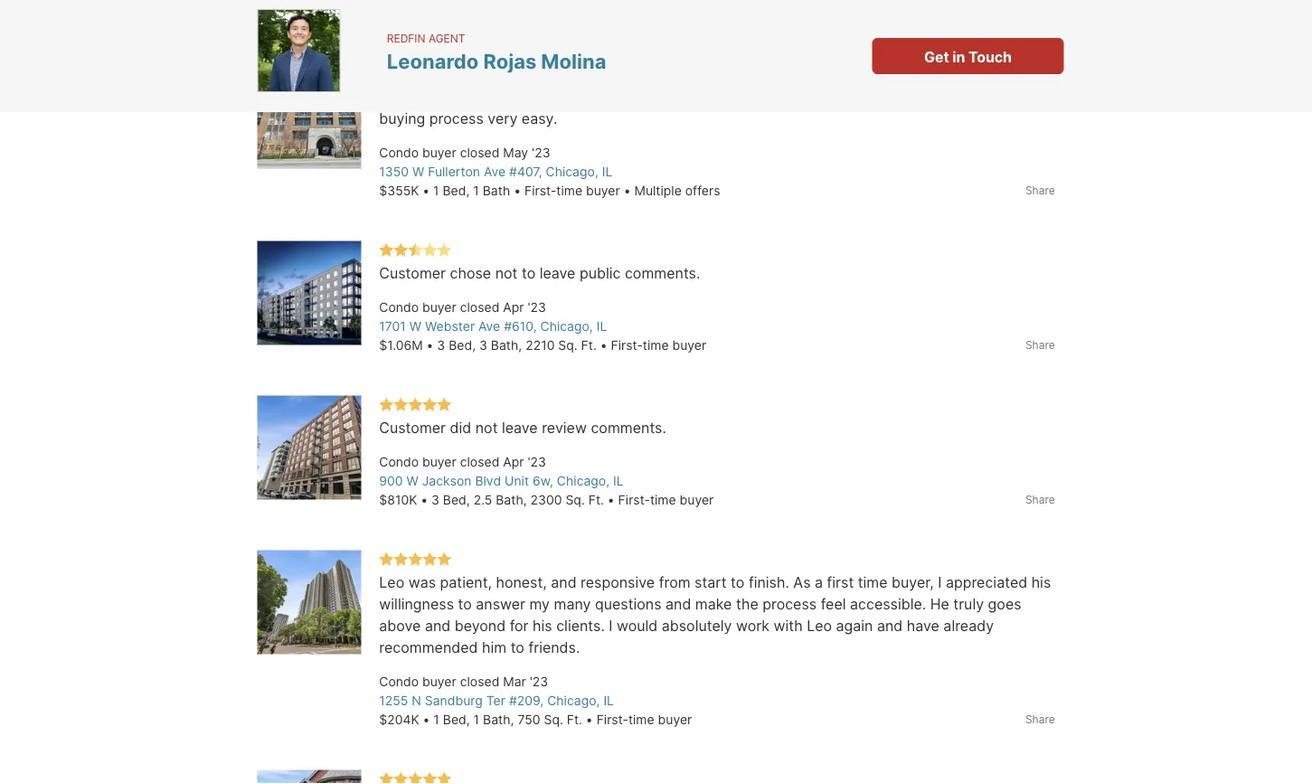 Task type: describe. For each thing, give the bounding box(es) containing it.
buying
[[379, 110, 425, 127]]

chicago, inside the condo buyer closed  apr '23 900 w jackson blvd unit 6w, chicago, il $810k • 3 bed, 2.5 bath, 2300 sq. ft. • first-time buyer
[[557, 473, 610, 489]]

first- inside condo buyer closed  mar '23 1255 n sandburg ter #209, chicago, il $204k • 1 bed, 1 bath, 750 sq. ft. • first-time buyer
[[596, 712, 628, 727]]

1 left the bath
[[473, 183, 479, 198]]

leonardo rojas molina, redfin agent image
[[257, 9, 340, 92]]

1 down the fullerton
[[433, 183, 439, 198]]

buyer,
[[892, 574, 934, 591]]

3 inside the condo buyer closed  apr '23 900 w jackson blvd unit 6w, chicago, il $810k • 3 bed, 2.5 bath, 2300 sq. ft. • first-time buyer
[[431, 492, 439, 508]]

900 w jackson blvd unit 6w, chicago, il link
[[379, 473, 624, 489]]

• right 2300
[[607, 492, 615, 508]]

goes
[[988, 595, 1021, 613]]

closed for leave
[[460, 300, 499, 315]]

il for he
[[602, 164, 612, 179]]

• down webster
[[426, 338, 433, 353]]

with
[[773, 617, 803, 635]]

bath
[[483, 183, 510, 198]]

was for great
[[408, 88, 436, 106]]

ft. inside the condo buyer closed  apr '23 900 w jackson blvd unit 6w, chicago, il $810k • 3 bed, 2.5 bath, 2300 sq. ft. • first-time buyer
[[588, 492, 604, 508]]

• left multiple
[[624, 183, 631, 198]]

condo buyer closed  apr '23 900 w jackson blvd unit 6w, chicago, il $810k • 3 bed, 2.5 bath, 2300 sq. ft. • first-time buyer
[[379, 454, 714, 508]]

#610,
[[504, 319, 537, 334]]

w for customer chose not to leave public comments.
[[409, 319, 421, 334]]

w for customer did not leave review comments.
[[406, 473, 418, 489]]

2 vertical spatial leo
[[807, 617, 832, 635]]

would
[[617, 617, 658, 635]]

answer
[[476, 595, 525, 613]]

condo for leo was great to work with! he gave us great advice as first time home buyers and made the buying process very easy.
[[379, 145, 419, 161]]

3 down 1701 w webster ave #610, chicago, il link
[[479, 338, 487, 353]]

'23 for review
[[528, 454, 546, 470]]

1 vertical spatial his
[[533, 617, 552, 635]]

bed, for patient,
[[443, 712, 470, 727]]

share link for customer chose not to leave public comments.
[[1025, 337, 1055, 353]]

time inside condo buyer closed  apr '23 1701 w webster ave #610, chicago, il $1.06m • 3 bed, 3 bath, 2210 sq. ft. • first-time buyer
[[643, 338, 669, 353]]

recommended
[[379, 639, 478, 656]]

leo for leo was patient, honest, and responsive from start to finish. as a first time buyer, i appreciated his willingness to answer my many questions and make the process feel accessible. he truly goes above and beyond for his clients. i would absolutely work with leo again and have already recommended him to friends.
[[379, 574, 404, 591]]

0 horizontal spatial leave
[[502, 419, 538, 437]]

chicago, for with!
[[546, 164, 598, 179]]

w for leo was great to work with! he gave us great advice as first time home buyers and made the buying process very easy.
[[412, 164, 424, 179]]

chicago, for responsive
[[547, 693, 600, 708]]

1701 w webster ave #610, chicago, il link
[[379, 319, 607, 334]]

condo for customer did not leave review comments.
[[379, 454, 419, 470]]

many
[[554, 595, 591, 613]]

0 vertical spatial comments.
[[625, 264, 700, 282]]

leonardo
[[387, 49, 479, 73]]

again
[[836, 617, 873, 635]]

offers
[[685, 183, 720, 198]]

as
[[793, 574, 811, 591]]

condo buyer closed  mar '23 1255 n sandburg ter #209, chicago, il $204k • 1 bed, 1 bath, 750 sq. ft. • first-time buyer
[[379, 674, 692, 727]]

sq. inside the condo buyer closed  apr '23 900 w jackson blvd unit 6w, chicago, il $810k • 3 bed, 2.5 bath, 2300 sq. ft. • first-time buyer
[[566, 492, 585, 508]]

not for to
[[495, 264, 518, 282]]

#407,
[[509, 164, 542, 179]]

gave
[[596, 88, 629, 106]]

0 horizontal spatial i
[[609, 617, 613, 635]]

closed for review
[[460, 454, 499, 470]]

touch
[[968, 48, 1012, 66]]

closed for and
[[460, 674, 499, 689]]

blvd
[[475, 473, 501, 489]]

customer chose not to leave public comments.
[[379, 264, 700, 282]]

molina
[[541, 49, 606, 73]]

and up recommended
[[425, 617, 451, 635]]

closed for work
[[460, 145, 499, 161]]

bath, for to
[[491, 338, 522, 353]]

advice
[[692, 88, 738, 106]]

condo buyer closed  apr '23 1701 w webster ave #610, chicago, il $1.06m • 3 bed, 3 bath, 2210 sq. ft. • first-time buyer
[[379, 300, 706, 353]]

'23 for and
[[530, 674, 548, 689]]

webster
[[425, 319, 475, 334]]

absolutely
[[662, 617, 732, 635]]

share link for leo was great to work with! he gave us great advice as first time home buyers and made the buying process very easy.
[[1025, 182, 1055, 198]]

first- inside condo buyer closed  may '23 1350 w fullerton ave #407, chicago, il $355k • 1 bed, 1 bath • first-time buyer • multiple offers
[[524, 183, 556, 198]]

my
[[529, 595, 550, 613]]

from
[[659, 574, 690, 591]]

leo was patient, honest, and responsive from start to finish. as a first time buyer, i appreciated his willingness to answer my many questions and make the process feel accessible. he truly goes above and beyond for his clients. i would absolutely work with leo again and have already recommended him to friends.
[[379, 574, 1055, 656]]

6w,
[[533, 473, 553, 489]]

chose
[[450, 264, 491, 282]]

first- inside condo buyer closed  apr '23 1701 w webster ave #610, chicago, il $1.06m • 3 bed, 3 bath, 2210 sq. ft. • first-time buyer
[[611, 338, 643, 353]]

first for as
[[761, 88, 788, 106]]

accessible.
[[850, 595, 926, 613]]

to up #610,
[[522, 264, 535, 282]]

as
[[742, 88, 757, 106]]

honest,
[[496, 574, 547, 591]]

beyond
[[455, 617, 506, 635]]

responsive
[[581, 574, 655, 591]]

bed, for great
[[443, 183, 470, 198]]

time inside condo buyer closed  may '23 1350 w fullerton ave #407, chicago, il $355k • 1 bed, 1 bath • first-time buyer • multiple offers
[[556, 183, 582, 198]]

$355k
[[379, 183, 419, 198]]

redfin
[[387, 31, 425, 45]]

rating 2.5 out of 5 element
[[379, 242, 452, 259]]

1 down sandburg
[[433, 712, 439, 727]]

900
[[379, 473, 403, 489]]

• right "2210"
[[600, 338, 607, 353]]

him
[[482, 639, 507, 656]]

the inside leo was patient, honest, and responsive from start to finish. as a first time buyer, i appreciated his willingness to answer my many questions and make the process feel accessible. he truly goes above and beyond for his clients. i would absolutely work with leo again and have already recommended him to friends.
[[736, 595, 758, 613]]

clients.
[[556, 617, 605, 635]]

start
[[695, 574, 727, 591]]

condo buyer closed  may '23 1350 w fullerton ave #407, chicago, il $355k • 1 bed, 1 bath • first-time buyer • multiple offers
[[379, 145, 720, 198]]

2300
[[530, 492, 562, 508]]

process inside leo was great to work with! he gave us great advice as first time home buyers and made the buying process very easy.
[[429, 110, 484, 127]]

make
[[695, 595, 732, 613]]

us
[[633, 88, 649, 106]]

share link for customer did not leave review comments.
[[1025, 491, 1055, 508]]

above
[[379, 617, 421, 635]]

finish.
[[749, 574, 789, 591]]

process inside leo was patient, honest, and responsive from start to finish. as a first time buyer, i appreciated his willingness to answer my many questions and make the process feel accessible. he truly goes above and beyond for his clients. i would absolutely work with leo again and have already recommended him to friends.
[[762, 595, 817, 613]]

• right 750
[[586, 712, 593, 727]]

with!
[[535, 88, 568, 106]]

1 vertical spatial comments.
[[591, 419, 666, 437]]

2 great from the left
[[653, 88, 688, 106]]

750
[[518, 712, 540, 727]]

share for leo was patient, honest, and responsive from start to finish. as a first time buyer, i appreciated his willingness to answer my many questions and make the process feel accessible. he truly goes above and beyond for his clients. i would absolutely work with leo again and have already recommended him to friends.
[[1025, 713, 1055, 726]]

the inside leo was great to work with! he gave us great advice as first time home buyers and made the buying process very easy.
[[991, 88, 1013, 106]]

a
[[815, 574, 823, 591]]

ter
[[486, 693, 505, 708]]

work inside leo was patient, honest, and responsive from start to finish. as a first time buyer, i appreciated his willingness to answer my many questions and make the process feel accessible. he truly goes above and beyond for his clients. i would absolutely work with leo again and have already recommended him to friends.
[[736, 617, 769, 635]]

1350
[[379, 164, 409, 179]]

willingness
[[379, 595, 454, 613]]

he inside leo was great to work with! he gave us great advice as first time home buyers and made the buying process very easy.
[[572, 88, 592, 106]]

sq. for and
[[544, 712, 563, 727]]

multiple
[[634, 183, 682, 198]]

share for customer did not leave review comments.
[[1025, 493, 1055, 506]]

1701
[[379, 319, 406, 334]]

questions
[[595, 595, 661, 613]]

customer did not leave review comments.
[[379, 419, 666, 437]]

il for comments.
[[597, 319, 607, 334]]

leo for leo was great to work with! he gave us great advice as first time home buyers and made the buying process very easy.
[[379, 88, 404, 106]]



Task type: locate. For each thing, give the bounding box(es) containing it.
appreciated
[[946, 574, 1027, 591]]

he left gave
[[572, 88, 592, 106]]

comments. right "review"
[[591, 419, 666, 437]]

condo up '1350'
[[379, 145, 419, 161]]

• right the $204k
[[423, 712, 430, 727]]

1 vertical spatial the
[[736, 595, 758, 613]]

1 apr from the top
[[503, 300, 524, 315]]

il inside condo buyer closed  may '23 1350 w fullerton ave #407, chicago, il $355k • 1 bed, 1 bath • first-time buyer • multiple offers
[[602, 164, 612, 179]]

ft.
[[581, 338, 597, 353], [588, 492, 604, 508], [567, 712, 582, 727]]

2210
[[526, 338, 555, 353]]

rating 5.0 out of 5 element for leo was patient, honest, and responsive from start to finish. as a first time buyer, i appreciated his willingness to answer my many questions and make the process feel accessible. he truly goes above and beyond for his clients. i would absolutely work with leo again and have already recommended him to friends.
[[379, 552, 452, 568]]

not for leave
[[475, 419, 498, 437]]

his down my
[[533, 617, 552, 635]]

the right made
[[991, 88, 1013, 106]]

time inside leo was patient, honest, and responsive from start to finish. as a first time buyer, i appreciated his willingness to answer my many questions and make the process feel accessible. he truly goes above and beyond for his clients. i would absolutely work with leo again and have already recommended him to friends.
[[858, 574, 888, 591]]

1
[[433, 183, 439, 198], [473, 183, 479, 198], [433, 712, 439, 727], [473, 712, 479, 727]]

2 customer from the top
[[379, 419, 446, 437]]

0 horizontal spatial the
[[736, 595, 758, 613]]

$810k
[[379, 492, 417, 508]]

first- inside the condo buyer closed  apr '23 900 w jackson blvd unit 6w, chicago, il $810k • 3 bed, 2.5 bath, 2300 sq. ft. • first-time buyer
[[618, 492, 650, 508]]

w inside condo buyer closed  may '23 1350 w fullerton ave #407, chicago, il $355k • 1 bed, 1 bath • first-time buyer • multiple offers
[[412, 164, 424, 179]]

bath,
[[491, 338, 522, 353], [496, 492, 527, 508], [483, 712, 514, 727]]

bed, inside condo buyer closed  mar '23 1255 n sandburg ter #209, chicago, il $204k • 1 bed, 1 bath, 750 sq. ft. • first-time buyer
[[443, 712, 470, 727]]

process
[[429, 110, 484, 127], [762, 595, 817, 613]]

bath, down '1255 n sandburg ter #209, chicago, il' link
[[483, 712, 514, 727]]

3 condo from the top
[[379, 454, 419, 470]]

'23 for leave
[[528, 300, 546, 315]]

apr for to
[[503, 300, 524, 315]]

in
[[952, 48, 965, 66]]

1 condo from the top
[[379, 145, 419, 161]]

0 vertical spatial apr
[[503, 300, 524, 315]]

2 vertical spatial ft.
[[567, 712, 582, 727]]

1 horizontal spatial first
[[827, 574, 854, 591]]

condo inside condo buyer closed  may '23 1350 w fullerton ave #407, chicago, il $355k • 1 bed, 1 bath • first-time buyer • multiple offers
[[379, 145, 419, 161]]

customer for customer did not leave review comments.
[[379, 419, 446, 437]]

1 vertical spatial process
[[762, 595, 817, 613]]

to down patient,
[[458, 595, 472, 613]]

bath, inside the condo buyer closed  apr '23 900 w jackson blvd unit 6w, chicago, il $810k • 3 bed, 2.5 bath, 2300 sq. ft. • first-time buyer
[[496, 492, 527, 508]]

0 vertical spatial i
[[938, 574, 942, 591]]

bed, inside condo buyer closed  apr '23 1701 w webster ave #610, chicago, il $1.06m • 3 bed, 3 bath, 2210 sq. ft. • first-time buyer
[[449, 338, 476, 353]]

already
[[943, 617, 994, 635]]

mar
[[503, 674, 526, 689]]

n
[[412, 693, 421, 708]]

apr up unit
[[503, 454, 524, 470]]

buyers
[[868, 88, 915, 106]]

have
[[907, 617, 939, 635]]

first inside leo was patient, honest, and responsive from start to finish. as a first time buyer, i appreciated his willingness to answer my many questions and make the process feel accessible. he truly goes above and beyond for his clients. i would absolutely work with leo again and have already recommended him to friends.
[[827, 574, 854, 591]]

bed, for not
[[449, 338, 476, 353]]

rating 5.0 out of 5 element
[[379, 66, 452, 83], [379, 397, 452, 414], [379, 552, 452, 568], [379, 771, 452, 783]]

bath, down 1701 w webster ave #610, chicago, il link
[[491, 338, 522, 353]]

1 down '1255 n sandburg ter #209, chicago, il' link
[[473, 712, 479, 727]]

w right 1701
[[409, 319, 421, 334]]

2 rating 5.0 out of 5 element from the top
[[379, 397, 452, 414]]

4 share from the top
[[1025, 713, 1055, 726]]

work inside leo was great to work with! he gave us great advice as first time home buyers and made the buying process very easy.
[[498, 88, 531, 106]]

il
[[602, 164, 612, 179], [597, 319, 607, 334], [613, 473, 624, 489], [603, 693, 614, 708]]

ave for great
[[484, 164, 506, 179]]

sq. for leave
[[558, 338, 578, 353]]

4 share link from the top
[[1025, 711, 1055, 727]]

time inside condo buyer closed  mar '23 1255 n sandburg ter #209, chicago, il $204k • 1 bed, 1 bath, 750 sq. ft. • first-time buyer
[[628, 712, 654, 727]]

apr inside the condo buyer closed  apr '23 900 w jackson blvd unit 6w, chicago, il $810k • 3 bed, 2.5 bath, 2300 sq. ft. • first-time buyer
[[503, 454, 524, 470]]

ave left #610,
[[478, 319, 500, 334]]

0 vertical spatial was
[[408, 88, 436, 106]]

first-
[[524, 183, 556, 198], [611, 338, 643, 353], [618, 492, 650, 508], [596, 712, 628, 727]]

redfin agent leonardo rojas molina
[[387, 31, 606, 73]]

was up the buying
[[408, 88, 436, 106]]

1 vertical spatial leo
[[379, 574, 404, 591]]

1 horizontal spatial process
[[762, 595, 817, 613]]

unit
[[505, 473, 529, 489]]

0 vertical spatial he
[[572, 88, 592, 106]]

0 vertical spatial ave
[[484, 164, 506, 179]]

sq. right 750
[[544, 712, 563, 727]]

rating 5.0 out of 5 element for leo was great to work with! he gave us great advice as first time home buyers and made the buying process very easy.
[[379, 66, 452, 83]]

ave for not
[[478, 319, 500, 334]]

customer down rating 2.5 out of 5 element
[[379, 264, 446, 282]]

w inside the condo buyer closed  apr '23 900 w jackson blvd unit 6w, chicago, il $810k • 3 bed, 2.5 bath, 2300 sq. ft. • first-time buyer
[[406, 473, 418, 489]]

1 vertical spatial not
[[475, 419, 498, 437]]

4 rating 5.0 out of 5 element from the top
[[379, 771, 452, 783]]

and left made
[[919, 88, 945, 106]]

ft. right 750
[[567, 712, 582, 727]]

i right buyer,
[[938, 574, 942, 591]]

to right start
[[731, 574, 745, 591]]

#209,
[[509, 693, 544, 708]]

to
[[480, 88, 494, 106], [522, 264, 535, 282], [731, 574, 745, 591], [458, 595, 472, 613], [511, 639, 524, 656]]

condo inside condo buyer closed  apr '23 1701 w webster ave #610, chicago, il $1.06m • 3 bed, 3 bath, 2210 sq. ft. • first-time buyer
[[379, 300, 419, 315]]

first for a
[[827, 574, 854, 591]]

chicago,
[[546, 164, 598, 179], [540, 319, 593, 334], [557, 473, 610, 489], [547, 693, 600, 708]]

closed up 1701 w webster ave #610, chicago, il link
[[460, 300, 499, 315]]

i
[[938, 574, 942, 591], [609, 617, 613, 635]]

1255
[[379, 693, 408, 708]]

2 apr from the top
[[503, 454, 524, 470]]

he inside leo was patient, honest, and responsive from start to finish. as a first time buyer, i appreciated his willingness to answer my many questions and make the process feel accessible. he truly goes above and beyond for his clients. i would absolutely work with leo again and have already recommended him to friends.
[[930, 595, 949, 613]]

rating 5.0 out of 5 element down the $204k
[[379, 771, 452, 783]]

condo for customer chose not to leave public comments.
[[379, 300, 419, 315]]

friends.
[[528, 639, 580, 656]]

chicago, right 6w,
[[557, 473, 610, 489]]

chicago, up "2210"
[[540, 319, 593, 334]]

chicago, right #407,
[[546, 164, 598, 179]]

apr up #610,
[[503, 300, 524, 315]]

first- down 'public'
[[611, 338, 643, 353]]

rating 5.0 out of 5 element down redfin
[[379, 66, 452, 83]]

'23 inside condo buyer closed  mar '23 1255 n sandburg ter #209, chicago, il $204k • 1 bed, 1 bath, 750 sq. ft. • first-time buyer
[[530, 674, 548, 689]]

share for leo was great to work with! he gave us great advice as first time home buyers and made the buying process very easy.
[[1025, 184, 1055, 197]]

his
[[1031, 574, 1051, 591], [533, 617, 552, 635]]

public
[[580, 264, 621, 282]]

2 closed from the top
[[460, 300, 499, 315]]

3 down webster
[[437, 338, 445, 353]]

4 condo from the top
[[379, 674, 419, 689]]

0 horizontal spatial first
[[761, 88, 788, 106]]

1 horizontal spatial i
[[938, 574, 942, 591]]

3 down jackson
[[431, 492, 439, 508]]

3 closed from the top
[[460, 454, 499, 470]]

1 horizontal spatial great
[[653, 88, 688, 106]]

il inside the condo buyer closed  apr '23 900 w jackson blvd unit 6w, chicago, il $810k • 3 bed, 2.5 bath, 2300 sq. ft. • first-time buyer
[[613, 473, 624, 489]]

easy.
[[522, 110, 557, 127]]

first- up the responsive on the bottom left of page
[[618, 492, 650, 508]]

get in touch button
[[872, 38, 1064, 74]]

•
[[422, 183, 430, 198], [514, 183, 521, 198], [624, 183, 631, 198], [426, 338, 433, 353], [600, 338, 607, 353], [421, 492, 428, 508], [607, 492, 615, 508], [423, 712, 430, 727], [586, 712, 593, 727]]

closed up 'blvd'
[[460, 454, 499, 470]]

comments.
[[625, 264, 700, 282], [591, 419, 666, 437]]

ave
[[484, 164, 506, 179], [478, 319, 500, 334]]

bed, down sandburg
[[443, 712, 470, 727]]

0 vertical spatial leo
[[379, 88, 404, 106]]

condo for leo was patient, honest, and responsive from start to finish. as a first time buyer, i appreciated his willingness to answer my many questions and make the process feel accessible. he truly goes above and beyond for his clients. i would absolutely work with leo again and have already recommended him to friends.
[[379, 674, 419, 689]]

and
[[919, 88, 945, 106], [551, 574, 577, 591], [666, 595, 691, 613], [425, 617, 451, 635], [877, 617, 903, 635]]

il right 6w,
[[613, 473, 624, 489]]

leo up the buying
[[379, 88, 404, 106]]

not right did
[[475, 419, 498, 437]]

0 horizontal spatial work
[[498, 88, 531, 106]]

rating 5.0 out of 5 element up did
[[379, 397, 452, 414]]

4 closed from the top
[[460, 674, 499, 689]]

• right $810k
[[421, 492, 428, 508]]

'23 inside condo buyer closed  apr '23 1701 w webster ave #610, chicago, il $1.06m • 3 bed, 3 bath, 2210 sq. ft. • first-time buyer
[[528, 300, 546, 315]]

1 vertical spatial work
[[736, 617, 769, 635]]

chicago, for public
[[540, 319, 593, 334]]

buyer
[[422, 145, 456, 161], [586, 183, 620, 198], [422, 300, 456, 315], [672, 338, 706, 353], [422, 454, 456, 470], [680, 492, 714, 508], [422, 674, 456, 689], [658, 712, 692, 727]]

1 vertical spatial leave
[[502, 419, 538, 437]]

w right 900
[[406, 473, 418, 489]]

0 vertical spatial w
[[412, 164, 424, 179]]

he up have
[[930, 595, 949, 613]]

0 vertical spatial ft.
[[581, 338, 597, 353]]

may
[[503, 145, 528, 161]]

did
[[450, 419, 471, 437]]

work up very
[[498, 88, 531, 106]]

first right the a
[[827, 574, 854, 591]]

2.5
[[474, 492, 492, 508]]

1 closed from the top
[[460, 145, 499, 161]]

closed up ter
[[460, 674, 499, 689]]

first right 'as'
[[761, 88, 788, 106]]

process left very
[[429, 110, 484, 127]]

• down #407,
[[514, 183, 521, 198]]

0 vertical spatial leave
[[540, 264, 575, 282]]

and down the accessible.
[[877, 617, 903, 635]]

sandburg
[[425, 693, 483, 708]]

0 vertical spatial customer
[[379, 264, 446, 282]]

2 share from the top
[[1025, 338, 1055, 351]]

'23 inside the condo buyer closed  apr '23 900 w jackson blvd unit 6w, chicago, il $810k • 3 bed, 2.5 bath, 2300 sq. ft. • first-time buyer
[[528, 454, 546, 470]]

rating 5.0 out of 5 element up "willingness"
[[379, 552, 452, 568]]

1 vertical spatial i
[[609, 617, 613, 635]]

leave left "review"
[[502, 419, 538, 437]]

2 share link from the top
[[1025, 337, 1055, 353]]

1 horizontal spatial he
[[930, 595, 949, 613]]

1 share from the top
[[1025, 184, 1055, 197]]

1 vertical spatial customer
[[379, 419, 446, 437]]

i left would
[[609, 617, 613, 635]]

1 vertical spatial he
[[930, 595, 949, 613]]

0 horizontal spatial he
[[572, 88, 592, 106]]

il down clients.
[[603, 693, 614, 708]]

review
[[542, 419, 587, 437]]

condo inside the condo buyer closed  apr '23 900 w jackson blvd unit 6w, chicago, il $810k • 3 bed, 2.5 bath, 2300 sq. ft. • first-time buyer
[[379, 454, 419, 470]]

0 vertical spatial first
[[761, 88, 788, 106]]

time inside the condo buyer closed  apr '23 900 w jackson blvd unit 6w, chicago, il $810k • 3 bed, 2.5 bath, 2300 sq. ft. • first-time buyer
[[650, 492, 676, 508]]

and down from at the bottom right of page
[[666, 595, 691, 613]]

'23 for work
[[532, 145, 550, 161]]

1 vertical spatial first
[[827, 574, 854, 591]]

0 vertical spatial bath,
[[491, 338, 522, 353]]

2 vertical spatial sq.
[[544, 712, 563, 727]]

2 condo from the top
[[379, 300, 419, 315]]

condo up 900
[[379, 454, 419, 470]]

il for from
[[603, 693, 614, 708]]

ft. for responsive
[[567, 712, 582, 727]]

1 vertical spatial w
[[409, 319, 421, 334]]

share for customer chose not to leave public comments.
[[1025, 338, 1055, 351]]

and up many on the bottom left of page
[[551, 574, 577, 591]]

1 vertical spatial ave
[[478, 319, 500, 334]]

very
[[488, 110, 518, 127]]

and inside leo was great to work with! he gave us great advice as first time home buyers and made the buying process very easy.
[[919, 88, 945, 106]]

1 rating 5.0 out of 5 element from the top
[[379, 66, 452, 83]]

ave up the bath
[[484, 164, 506, 179]]

sq. inside condo buyer closed  mar '23 1255 n sandburg ter #209, chicago, il $204k • 1 bed, 1 bath, 750 sq. ft. • first-time buyer
[[544, 712, 563, 727]]

sq. right 2300
[[566, 492, 585, 508]]

w right '1350'
[[412, 164, 424, 179]]

made
[[949, 88, 987, 106]]

sq. right "2210"
[[558, 338, 578, 353]]

bath, inside condo buyer closed  mar '23 1255 n sandburg ter #209, chicago, il $204k • 1 bed, 1 bath, 750 sq. ft. • first-time buyer
[[483, 712, 514, 727]]

1 customer from the top
[[379, 264, 446, 282]]

3 rating 5.0 out of 5 element from the top
[[379, 552, 452, 568]]

home
[[826, 88, 864, 106]]

0 vertical spatial process
[[429, 110, 484, 127]]

leo up "willingness"
[[379, 574, 404, 591]]

rating 5.0 out of 5 element for customer did not leave review comments.
[[379, 397, 452, 414]]

to inside leo was great to work with! he gave us great advice as first time home buyers and made the buying process very easy.
[[480, 88, 494, 106]]

condo inside condo buyer closed  mar '23 1255 n sandburg ter #209, chicago, il $204k • 1 bed, 1 bath, 750 sq. ft. • first-time buyer
[[379, 674, 419, 689]]

1 vertical spatial ft.
[[588, 492, 604, 508]]

was inside leo was great to work with! he gave us great advice as first time home buyers and made the buying process very easy.
[[408, 88, 436, 106]]

0 vertical spatial his
[[1031, 574, 1051, 591]]

first- right 750
[[596, 712, 628, 727]]

bed, down webster
[[449, 338, 476, 353]]

'23 up #610,
[[528, 300, 546, 315]]

'23 up #407,
[[532, 145, 550, 161]]

for
[[510, 617, 529, 635]]

il inside condo buyer closed  apr '23 1701 w webster ave #610, chicago, il $1.06m • 3 bed, 3 bath, 2210 sq. ft. • first-time buyer
[[597, 319, 607, 334]]

apr
[[503, 300, 524, 315], [503, 454, 524, 470]]

il down gave
[[602, 164, 612, 179]]

1 vertical spatial apr
[[503, 454, 524, 470]]

chicago, inside condo buyer closed  may '23 1350 w fullerton ave #407, chicago, il $355k • 1 bed, 1 bath • first-time buyer • multiple offers
[[546, 164, 598, 179]]

1 vertical spatial was
[[408, 574, 436, 591]]

share link
[[1025, 182, 1055, 198], [1025, 337, 1055, 353], [1025, 491, 1055, 508], [1025, 711, 1055, 727]]

was
[[408, 88, 436, 106], [408, 574, 436, 591]]

bath, for honest,
[[483, 712, 514, 727]]

chicago, right the "#209,"
[[547, 693, 600, 708]]

0 vertical spatial the
[[991, 88, 1013, 106]]

leo
[[379, 88, 404, 106], [379, 574, 404, 591], [807, 617, 832, 635]]

was inside leo was patient, honest, and responsive from start to finish. as a first time buyer, i appreciated his willingness to answer my many questions and make the process feel accessible. he truly goes above and beyond for his clients. i would absolutely work with leo again and have already recommended him to friends.
[[408, 574, 436, 591]]

bath, down unit
[[496, 492, 527, 508]]

2 vertical spatial w
[[406, 473, 418, 489]]

'23 inside condo buyer closed  may '23 1350 w fullerton ave #407, chicago, il $355k • 1 bed, 1 bath • first-time buyer • multiple offers
[[532, 145, 550, 161]]

bed, down the fullerton
[[443, 183, 470, 198]]

his right appreciated
[[1031, 574, 1051, 591]]

1 horizontal spatial his
[[1031, 574, 1051, 591]]

$204k
[[379, 712, 419, 727]]

get
[[924, 48, 949, 66]]

was for patient,
[[408, 574, 436, 591]]

ave inside condo buyer closed  apr '23 1701 w webster ave #610, chicago, il $1.06m • 3 bed, 3 bath, 2210 sq. ft. • first-time buyer
[[478, 319, 500, 334]]

1350 w fullerton ave #407, chicago, il link
[[379, 164, 612, 179]]

$1.06m
[[379, 338, 423, 353]]

get in touch
[[924, 48, 1012, 66]]

w
[[412, 164, 424, 179], [409, 319, 421, 334], [406, 473, 418, 489]]

ft. for public
[[581, 338, 597, 353]]

• right $355k
[[422, 183, 430, 198]]

1 great from the left
[[440, 88, 476, 106]]

1 share link from the top
[[1025, 182, 1055, 198]]

0 horizontal spatial process
[[429, 110, 484, 127]]

1255 n sandburg ter #209, chicago, il link
[[379, 693, 614, 708]]

2 vertical spatial bath,
[[483, 712, 514, 727]]

rojas
[[483, 49, 536, 73]]

to down for
[[511, 639, 524, 656]]

leo down feel
[[807, 617, 832, 635]]

leo was great to work with! he gave us great advice as first time home buyers and made the buying process very easy.
[[379, 88, 1017, 127]]

customer for customer chose not to leave public comments.
[[379, 264, 446, 282]]

bed, inside the condo buyer closed  apr '23 900 w jackson blvd unit 6w, chicago, il $810k • 3 bed, 2.5 bath, 2300 sq. ft. • first-time buyer
[[443, 492, 470, 508]]

great right "us"
[[653, 88, 688, 106]]

ft. inside condo buyer closed  mar '23 1255 n sandburg ter #209, chicago, il $204k • 1 bed, 1 bath, 750 sq. ft. • first-time buyer
[[567, 712, 582, 727]]

process up the with
[[762, 595, 817, 613]]

first- down #407,
[[524, 183, 556, 198]]

bed, down jackson
[[443, 492, 470, 508]]

agent
[[429, 31, 465, 45]]

work left the with
[[736, 617, 769, 635]]

leo inside leo was great to work with! he gave us great advice as first time home buyers and made the buying process very easy.
[[379, 88, 404, 106]]

closed inside condo buyer closed  may '23 1350 w fullerton ave #407, chicago, il $355k • 1 bed, 1 bath • first-time buyer • multiple offers
[[460, 145, 499, 161]]

ft. right 2300
[[588, 492, 604, 508]]

the
[[991, 88, 1013, 106], [736, 595, 758, 613]]

was up "willingness"
[[408, 574, 436, 591]]

2 was from the top
[[408, 574, 436, 591]]

first inside leo was great to work with! he gave us great advice as first time home buyers and made the buying process very easy.
[[761, 88, 788, 106]]

chicago, inside condo buyer closed  mar '23 1255 n sandburg ter #209, chicago, il $204k • 1 bed, 1 bath, 750 sq. ft. • first-time buyer
[[547, 693, 600, 708]]

fullerton
[[428, 164, 480, 179]]

leonardo rojas molina link
[[387, 49, 606, 73]]

first
[[761, 88, 788, 106], [827, 574, 854, 591]]

apr for leave
[[503, 454, 524, 470]]

not
[[495, 264, 518, 282], [475, 419, 498, 437]]

1 horizontal spatial leave
[[540, 264, 575, 282]]

the down finish.
[[736, 595, 758, 613]]

condo up 1255
[[379, 674, 419, 689]]

leave left 'public'
[[540, 264, 575, 282]]

1 was from the top
[[408, 88, 436, 106]]

3 share link from the top
[[1025, 491, 1055, 508]]

leave
[[540, 264, 575, 282], [502, 419, 538, 437]]

closed inside condo buyer closed  mar '23 1255 n sandburg ter #209, chicago, il $204k • 1 bed, 1 bath, 750 sq. ft. • first-time buyer
[[460, 674, 499, 689]]

closed up 1350 w fullerton ave #407, chicago, il link
[[460, 145, 499, 161]]

closed inside the condo buyer closed  apr '23 900 w jackson blvd unit 6w, chicago, il $810k • 3 bed, 2.5 bath, 2300 sq. ft. • first-time buyer
[[460, 454, 499, 470]]

feel
[[821, 595, 846, 613]]

ave inside condo buyer closed  may '23 1350 w fullerton ave #407, chicago, il $355k • 1 bed, 1 bath • first-time buyer • multiple offers
[[484, 164, 506, 179]]

jackson
[[422, 473, 472, 489]]

patient,
[[440, 574, 492, 591]]

truly
[[953, 595, 984, 613]]

bed, inside condo buyer closed  may '23 1350 w fullerton ave #407, chicago, il $355k • 1 bed, 1 bath • first-time buyer • multiple offers
[[443, 183, 470, 198]]

3 share from the top
[[1025, 493, 1055, 506]]

apr inside condo buyer closed  apr '23 1701 w webster ave #610, chicago, il $1.06m • 3 bed, 3 bath, 2210 sq. ft. • first-time buyer
[[503, 300, 524, 315]]

0 vertical spatial sq.
[[558, 338, 578, 353]]

ft. right "2210"
[[581, 338, 597, 353]]

0 vertical spatial not
[[495, 264, 518, 282]]

1 horizontal spatial work
[[736, 617, 769, 635]]

1 vertical spatial sq.
[[566, 492, 585, 508]]

0 horizontal spatial his
[[533, 617, 552, 635]]

customer left did
[[379, 419, 446, 437]]

closed
[[460, 145, 499, 161], [460, 300, 499, 315], [460, 454, 499, 470], [460, 674, 499, 689]]

il inside condo buyer closed  mar '23 1255 n sandburg ter #209, chicago, il $204k • 1 bed, 1 bath, 750 sq. ft. • first-time buyer
[[603, 693, 614, 708]]

share link for leo was patient, honest, and responsive from start to finish. as a first time buyer, i appreciated his willingness to answer my many questions and make the process feel accessible. he truly goes above and beyond for his clients. i would absolutely work with leo again and have already recommended him to friends.
[[1025, 711, 1055, 727]]

1 horizontal spatial the
[[991, 88, 1013, 106]]

bath, inside condo buyer closed  apr '23 1701 w webster ave #610, chicago, il $1.06m • 3 bed, 3 bath, 2210 sq. ft. • first-time buyer
[[491, 338, 522, 353]]

0 vertical spatial work
[[498, 88, 531, 106]]

'23 up 6w,
[[528, 454, 546, 470]]

0 horizontal spatial great
[[440, 88, 476, 106]]

to up very
[[480, 88, 494, 106]]

chicago, inside condo buyer closed  apr '23 1701 w webster ave #610, chicago, il $1.06m • 3 bed, 3 bath, 2210 sq. ft. • first-time buyer
[[540, 319, 593, 334]]

'23 up the "#209,"
[[530, 674, 548, 689]]

not right chose
[[495, 264, 518, 282]]

ft. inside condo buyer closed  apr '23 1701 w webster ave #610, chicago, il $1.06m • 3 bed, 3 bath, 2210 sq. ft. • first-time buyer
[[581, 338, 597, 353]]

w inside condo buyer closed  apr '23 1701 w webster ave #610, chicago, il $1.06m • 3 bed, 3 bath, 2210 sq. ft. • first-time buyer
[[409, 319, 421, 334]]

sq. inside condo buyer closed  apr '23 1701 w webster ave #610, chicago, il $1.06m • 3 bed, 3 bath, 2210 sq. ft. • first-time buyer
[[558, 338, 578, 353]]

il down 'public'
[[597, 319, 607, 334]]

closed inside condo buyer closed  apr '23 1701 w webster ave #610, chicago, il $1.06m • 3 bed, 3 bath, 2210 sq. ft. • first-time buyer
[[460, 300, 499, 315]]

time inside leo was great to work with! he gave us great advice as first time home buyers and made the buying process very easy.
[[792, 88, 822, 106]]

condo up 1701
[[379, 300, 419, 315]]

1 vertical spatial bath,
[[496, 492, 527, 508]]

time
[[792, 88, 822, 106], [556, 183, 582, 198], [643, 338, 669, 353], [650, 492, 676, 508], [858, 574, 888, 591], [628, 712, 654, 727]]



Task type: vqa. For each thing, say whether or not it's contained in the screenshot.
Leo was patient, honest, and responsive from start to finish. As a first time buyer, I appreciated his willingness to answer my many questions and make the process feel accessible. He truly goes above and beyond for his clients. I would absolutely work with Leo again and have already recommended him to friends. leo
yes



